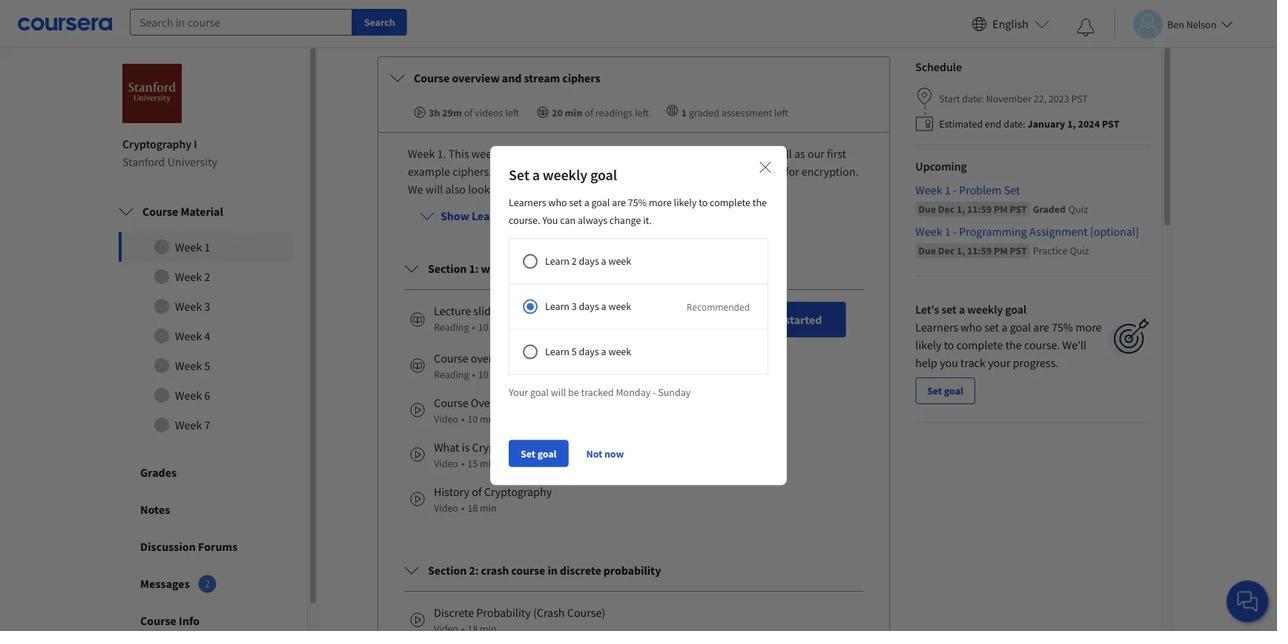 Task type: vqa. For each thing, say whether or not it's contained in the screenshot.
about to the bottom
yes



Task type: locate. For each thing, give the bounding box(es) containing it.
2 for learn
[[572, 254, 577, 268]]

course inside dropdown button
[[414, 70, 450, 85]]

2 up week 3 link
[[204, 269, 210, 284]]

set for always
[[569, 196, 582, 209]]

the inside learners who set a goal are 75% more likely to complete the course. you can always change it.
[[753, 196, 767, 209]]

discussion forums
[[140, 539, 238, 554]]

well
[[772, 146, 792, 160]]

video inside what is cryptography? video • 15 min
[[434, 457, 459, 470]]

2 vertical spatial set
[[985, 319, 1000, 334]]

1 horizontal spatial you
[[543, 214, 558, 227]]

course. inside the learners who set a goal are 75% more likely to complete the course. we'll help you track your progress.
[[1025, 337, 1061, 352]]

weekly inside dialog
[[543, 165, 588, 184]]

and inside dropdown button
[[502, 70, 522, 85]]

0 vertical spatial section
[[428, 261, 467, 275]]

1 pm from the top
[[994, 202, 1008, 215]]

history of cryptography video • 18 min
[[434, 484, 552, 514]]

randomness
[[635, 163, 696, 178]]

0 vertical spatial cryptography
[[648, 146, 714, 160]]

learners inside learners who set a goal are 75% more likely to complete the course. you can always change it.
[[509, 196, 547, 209]]

days for 5
[[579, 345, 599, 359]]

week left resources
[[609, 345, 632, 359]]

learn
[[535, 163, 560, 178]]

0 vertical spatial -
[[953, 182, 957, 197]]

set inside learners who set a goal are 75% more likely to complete the course. you can always change it.
[[569, 196, 582, 209]]

dec inside 'week 1 - problem set due dec 1, 11:59 pm pst graded quiz'
[[938, 202, 955, 215]]

video up what
[[434, 412, 459, 425]]

10 inside course overview video • 10 min
[[468, 412, 478, 425]]

what right 1:
[[481, 261, 508, 275]]

learn 5 days a week
[[545, 345, 632, 359]]

section left 2:
[[428, 563, 467, 577]]

week inside 'week 1 - programming assignment  [optional] due dec 1, 11:59 pm pst practice quiz'
[[916, 224, 943, 238]]

reading up course overview video • 10 min
[[434, 367, 469, 381]]

cryptography up stanford
[[122, 136, 192, 151]]

the for learners who set a goal are 75% more likely to complete the course. we'll help you track your progress.
[[1006, 337, 1022, 352]]

the inside the learners who set a goal are 75% more likely to complete the course. we'll help you track your progress.
[[1006, 337, 1022, 352]]

1 week from the top
[[609, 254, 632, 268]]

dec up let's
[[938, 244, 955, 257]]

video down 'history'
[[434, 501, 459, 514]]

2 horizontal spatial left
[[775, 105, 789, 119]]

1 vertical spatial will
[[426, 181, 443, 196]]

is right 1:
[[510, 261, 518, 275]]

1 11:59 from the top
[[968, 202, 992, 215]]

set a weekly goal option group
[[509, 238, 812, 375]]

75% inside learners who set a goal are 75% more likely to complete the course. you can always change it.
[[628, 196, 647, 209]]

2 vertical spatial 10
[[468, 412, 478, 425]]

0 horizontal spatial will
[[426, 181, 443, 196]]

pst right the 2024
[[1103, 117, 1120, 130]]

course. up progress.
[[1025, 337, 1061, 352]]

2 vertical spatial week
[[609, 345, 632, 359]]

cryptography up weeks
[[521, 261, 590, 275]]

complete inside learners who set a goal are 75% more likely to complete the course. you can always change it.
[[710, 196, 751, 209]]

3 video from the top
[[434, 501, 459, 514]]

set down let's set a weekly goal
[[985, 319, 1000, 334]]

0 horizontal spatial are
[[612, 196, 626, 209]]

to for learners who set a goal are 75% more likely to complete the course. you can always change it.
[[699, 196, 708, 209]]

set inside the learners who set a goal are 75% more likely to complete the course. we'll help you track your progress.
[[985, 319, 1000, 334]]

as left our
[[795, 146, 806, 160]]

0 vertical spatial weekly
[[543, 165, 588, 184]]

2 horizontal spatial set
[[985, 319, 1000, 334]]

0 horizontal spatial you
[[494, 163, 512, 178]]

0 horizontal spatial for
[[504, 303, 518, 318]]

days down "about?" on the left top of the page
[[579, 300, 599, 313]]

for inside lecture slides for all six weeks reading • 10 min
[[504, 303, 518, 318]]

2 vertical spatial 2
[[205, 577, 210, 590]]

learning
[[472, 208, 517, 223]]

to
[[744, 163, 754, 178], [699, 196, 708, 209], [944, 337, 955, 352]]

end
[[985, 117, 1002, 130]]

week up "example"
[[408, 146, 435, 160]]

for inside week 1.  this week's topic is an overview of what cryptography is about as well as our first example ciphers. you will learn about pseudo-randomness and how to use it for encryption. we will also look at a few basic definitions of secure encryption.
[[786, 163, 800, 178]]

1 vertical spatial 75%
[[1052, 319, 1074, 334]]

1 vertical spatial -
[[953, 224, 957, 238]]

more inside learners who set a goal are 75% more likely to complete the course. you can always change it.
[[649, 196, 672, 209]]

week for week 2
[[175, 269, 202, 284]]

0 vertical spatial will
[[515, 163, 532, 178]]

10 inside lecture slides for all six weeks reading • 10 min
[[478, 320, 489, 333]]

to right secure
[[699, 196, 708, 209]]

0 horizontal spatial learners
[[509, 196, 547, 209]]

goal down you
[[945, 384, 964, 397]]

reading inside the "course overview and additional reading resources reading • 10 min"
[[434, 367, 469, 381]]

in
[[548, 563, 558, 577]]

coursera image
[[18, 12, 112, 36]]

course up 3h
[[414, 70, 450, 85]]

0 vertical spatial quiz
[[1069, 202, 1089, 215]]

3 up 4
[[204, 298, 210, 313]]

week inside week 1.  this week's topic is an overview of what cryptography is about as well as our first example ciphers. you will learn about pseudo-randomness and how to use it for encryption. we will also look at a few basic definitions of secure encryption.
[[408, 146, 435, 160]]

video
[[434, 412, 459, 425], [434, 457, 459, 470], [434, 501, 459, 514]]

week 4
[[175, 328, 210, 343]]

pst down week 1 - problem set link
[[1010, 202, 1027, 215]]

1 vertical spatial set goal
[[521, 447, 557, 460]]

course left material
[[142, 203, 178, 218]]

quiz inside 'week 1 - programming assignment  [optional] due dec 1, 11:59 pm pst practice quiz'
[[1070, 244, 1090, 257]]

likely for track
[[916, 337, 942, 352]]

1 inside 'week 1 - programming assignment  [optional] due dec 1, 11:59 pm pst practice quiz'
[[945, 224, 951, 238]]

0 vertical spatial 10
[[478, 320, 489, 333]]

likely down randomness
[[674, 196, 697, 209]]

overview for stream
[[452, 70, 500, 85]]

course for course overview video • 10 min
[[434, 395, 469, 410]]

learners inside the learners who set a goal are 75% more likely to complete the course. we'll help you track your progress.
[[916, 319, 959, 334]]

weekly up the learners who set a goal are 75% more likely to complete the course. we'll help you track your progress.
[[968, 301, 1003, 316]]

as
[[759, 146, 769, 160], [795, 146, 806, 160]]

0 vertical spatial are
[[612, 196, 626, 209]]

a up your
[[1002, 319, 1008, 334]]

1, left the 2024
[[1068, 117, 1076, 130]]

2 left from the left
[[635, 105, 649, 119]]

overview up set a weekly goal
[[561, 146, 606, 160]]

encryption. down first
[[802, 163, 859, 178]]

week 3 link
[[119, 291, 293, 321]]

• up what is cryptography? video • 15 min
[[461, 412, 465, 425]]

change
[[610, 214, 641, 227]]

discrete probability (crash course)
[[434, 605, 606, 620]]

1 up 'week 2' link
[[204, 239, 210, 254]]

discussion forums link
[[105, 528, 307, 565]]

1 learn from the top
[[545, 254, 570, 268]]

1 vertical spatial course.
[[1025, 337, 1061, 352]]

1 horizontal spatial more
[[1076, 319, 1102, 334]]

who inside learners who set a goal are 75% more likely to complete the course. you can always change it.
[[549, 196, 567, 209]]

2 days from the top
[[579, 300, 599, 313]]

week 1 - problem set due dec 1, 11:59 pm pst graded quiz
[[916, 182, 1089, 215]]

will left be
[[551, 386, 566, 399]]

goal up progress.
[[1010, 319, 1031, 334]]

2 vertical spatial to
[[944, 337, 955, 352]]

1 dec from the top
[[938, 202, 955, 215]]

- inside 'week 1 - programming assignment  [optional] due dec 1, 11:59 pm pst practice quiz'
[[953, 224, 957, 238]]

section for section 2: crash course in discrete probability
[[428, 563, 467, 577]]

likely inside the learners who set a goal are 75% more likely to complete the course. we'll help you track your progress.
[[916, 337, 942, 352]]

29m
[[442, 105, 462, 119]]

overview inside dropdown button
[[452, 70, 500, 85]]

goal inside the learners who set a goal are 75% more likely to complete the course. we'll help you track your progress.
[[1010, 319, 1031, 334]]

0 vertical spatial video
[[434, 412, 459, 425]]

1, down programming
[[957, 244, 966, 257]]

discrete
[[560, 563, 601, 577]]

0 horizontal spatial likely
[[674, 196, 697, 209]]

course left overview
[[434, 395, 469, 410]]

week down change
[[609, 254, 632, 268]]

0 vertical spatial set
[[569, 196, 582, 209]]

week up the week 2
[[175, 239, 202, 254]]

monday
[[616, 386, 651, 399]]

11:59 down programming
[[968, 244, 992, 257]]

cryptography inside week 1.  this week's topic is an overview of what cryptography is about as well as our first example ciphers. you will learn about pseudo-randomness and how to use it for encryption. we will also look at a few basic definitions of secure encryption.
[[648, 146, 714, 160]]

1 horizontal spatial 5
[[572, 345, 577, 359]]

1 vertical spatial weekly
[[968, 301, 1003, 316]]

will up few
[[515, 163, 532, 178]]

complete for learners who set a goal are 75% more likely to complete the course. we'll help you track your progress.
[[957, 337, 1004, 352]]

0 vertical spatial you
[[494, 163, 512, 178]]

1 vertical spatial section
[[428, 563, 467, 577]]

video inside history of cryptography video • 18 min
[[434, 501, 459, 514]]

2 learn from the top
[[545, 300, 570, 313]]

are up progress.
[[1034, 319, 1050, 334]]

video for history of cryptography
[[434, 501, 459, 514]]

due up let's
[[919, 244, 936, 257]]

0 vertical spatial who
[[549, 196, 567, 209]]

schedule
[[916, 59, 962, 74]]

and for ciphers
[[502, 70, 522, 85]]

2 reading from the top
[[434, 367, 469, 381]]

1 for week 1 - programming assignment  [optional] due dec 1, 11:59 pm pst practice quiz
[[945, 224, 951, 238]]

course. inside learners who set a goal are 75% more likely to complete the course. you can always change it.
[[509, 214, 540, 227]]

1 horizontal spatial are
[[1034, 319, 1050, 334]]

- left sunday
[[653, 386, 656, 399]]

for
[[786, 163, 800, 178], [504, 303, 518, 318]]

secure
[[629, 181, 662, 196]]

1 inside 'week 1 - problem set due dec 1, 11:59 pm pst graded quiz'
[[945, 182, 951, 197]]

1 horizontal spatial for
[[786, 163, 800, 178]]

you up at
[[494, 163, 512, 178]]

reading
[[434, 320, 469, 333], [434, 367, 469, 381]]

who inside the learners who set a goal are 75% more likely to complete the course. we'll help you track your progress.
[[961, 319, 983, 334]]

we
[[408, 181, 423, 196]]

3 inside set a weekly goal option group
[[572, 300, 577, 313]]

and left stream
[[502, 70, 522, 85]]

pst right 2023
[[1072, 91, 1089, 104]]

section
[[428, 261, 467, 275], [428, 563, 467, 577]]

cryptography up randomness
[[648, 146, 714, 160]]

week
[[408, 146, 435, 160], [916, 182, 943, 197], [916, 224, 943, 238], [175, 239, 202, 254], [175, 269, 202, 284], [175, 298, 202, 313], [175, 328, 202, 343], [175, 358, 202, 373], [175, 387, 202, 402], [175, 417, 202, 432]]

course inside "dropdown button"
[[142, 203, 178, 218]]

1 vertical spatial more
[[1076, 319, 1102, 334]]

help center image
[[1239, 593, 1257, 611]]

1 vertical spatial reading
[[434, 367, 469, 381]]

dec inside 'week 1 - programming assignment  [optional] due dec 1, 11:59 pm pst practice quiz'
[[938, 244, 955, 257]]

left
[[505, 105, 519, 119], [635, 105, 649, 119], [775, 105, 789, 119]]

learn for learn 3 days a week
[[545, 300, 570, 313]]

2 left "about?" on the left top of the page
[[572, 254, 577, 268]]

week inside 'week 1 - problem set due dec 1, 11:59 pm pst graded quiz'
[[916, 182, 943, 197]]

you inside week 1.  this week's topic is an overview of what cryptography is about as well as our first example ciphers. you will learn about pseudo-randomness and how to use it for encryption. we will also look at a few basic definitions of secure encryption.
[[494, 163, 512, 178]]

started
[[785, 312, 822, 327]]

course for course overview and additional reading resources reading • 10 min
[[434, 350, 469, 365]]

learn for learn 2 days a week
[[545, 254, 570, 268]]

overview for additional
[[471, 350, 516, 365]]

0 vertical spatial and
[[502, 70, 522, 85]]

0 horizontal spatial date:
[[963, 91, 985, 104]]

min
[[565, 105, 583, 119], [491, 320, 508, 333], [491, 367, 508, 381], [480, 412, 497, 425], [480, 457, 497, 470], [480, 501, 497, 514]]

2 vertical spatial days
[[579, 345, 599, 359]]

0 vertical spatial 11:59
[[968, 202, 992, 215]]

overview inside the "course overview and additional reading resources reading • 10 min"
[[471, 350, 516, 365]]

min inside the "course overview and additional reading resources reading • 10 min"
[[491, 367, 508, 381]]

week up week 6
[[175, 358, 202, 373]]

due down upcoming
[[919, 202, 936, 215]]

0 vertical spatial learn
[[545, 254, 570, 268]]

more
[[649, 196, 672, 209], [1076, 319, 1102, 334]]

0 vertical spatial likely
[[674, 196, 697, 209]]

week for week 1.  this week's topic is an overview of what cryptography is about as well as our first example ciphers. you will learn about pseudo-randomness and how to use it for encryption. we will also look at a few basic definitions of secure encryption.
[[408, 146, 435, 160]]

what up pseudo-
[[620, 146, 645, 160]]

0 vertical spatial learners
[[509, 196, 547, 209]]

a up the always
[[584, 196, 590, 209]]

week left 6
[[175, 387, 202, 402]]

0 horizontal spatial who
[[549, 196, 567, 209]]

2 for week
[[204, 269, 210, 284]]

0 vertical spatial complete
[[710, 196, 751, 209]]

week down upcoming
[[916, 182, 943, 197]]

more up we'll
[[1076, 319, 1102, 334]]

0 horizontal spatial cryptography
[[521, 261, 590, 275]]

date: right the end
[[1004, 117, 1026, 130]]

1 vertical spatial overview
[[561, 146, 606, 160]]

0 vertical spatial encryption.
[[802, 163, 859, 178]]

to inside learners who set a goal are 75% more likely to complete the course. you can always change it.
[[699, 196, 708, 209]]

pm down programming
[[994, 244, 1008, 257]]

1 down upcoming
[[945, 182, 951, 197]]

left for 20 min of readings left
[[635, 105, 649, 119]]

2 vertical spatial video
[[434, 501, 459, 514]]

cryptography
[[648, 146, 714, 160], [521, 261, 590, 275]]

1 vertical spatial complete
[[957, 337, 1004, 352]]

are inside learners who set a goal are 75% more likely to complete the course. you can always change it.
[[612, 196, 626, 209]]

1 horizontal spatial date:
[[1004, 117, 1026, 130]]

1 vertical spatial what
[[481, 261, 508, 275]]

0 horizontal spatial encryption.
[[664, 181, 721, 196]]

1 vertical spatial cryptography
[[521, 261, 590, 275]]

date:
[[963, 91, 985, 104], [1004, 117, 1026, 130]]

likely
[[674, 196, 697, 209], [916, 337, 942, 352]]

2 inside set a weekly goal option group
[[572, 254, 577, 268]]

week 6
[[175, 387, 210, 402]]

this
[[449, 146, 469, 160]]

0 vertical spatial 2
[[572, 254, 577, 268]]

grades link
[[105, 454, 307, 491]]

20 min of readings left
[[552, 105, 649, 119]]

- inside 'week 1 - problem set due dec 1, 11:59 pm pst graded quiz'
[[953, 182, 957, 197]]

7
[[204, 417, 210, 432]]

video for what is cryptography?
[[434, 457, 459, 470]]

2 pm from the top
[[994, 244, 1008, 257]]

pst down week 1 - programming assignment  [optional] link
[[1010, 244, 1027, 257]]

1, down problem
[[957, 202, 966, 215]]

week 7
[[175, 417, 210, 432]]

pst inside 'week 1 - programming assignment  [optional] due dec 1, 11:59 pm pst practice quiz'
[[1010, 244, 1027, 257]]

1 vertical spatial 1,
[[957, 202, 966, 215]]

more inside the learners who set a goal are 75% more likely to complete the course. we'll help you track your progress.
[[1076, 319, 1102, 334]]

1 horizontal spatial complete
[[957, 337, 1004, 352]]

1,
[[1068, 117, 1076, 130], [957, 202, 966, 215], [957, 244, 966, 257]]

days down the always
[[579, 254, 599, 268]]

3 week from the top
[[609, 345, 632, 359]]

0 vertical spatial days
[[579, 254, 599, 268]]

quiz inside 'week 1 - problem set due dec 1, 11:59 pm pst graded quiz'
[[1069, 202, 1089, 215]]

(crash
[[533, 605, 565, 620]]

1 days from the top
[[579, 254, 599, 268]]

2 dec from the top
[[938, 244, 955, 257]]

3h 29m of videos left
[[429, 105, 519, 119]]

2 section from the top
[[428, 563, 467, 577]]

quiz down assignment
[[1070, 244, 1090, 257]]

course. for we'll
[[1025, 337, 1061, 352]]

use
[[757, 163, 774, 178]]

pst inside 'week 1 - problem set due dec 1, 11:59 pm pst graded quiz'
[[1010, 202, 1027, 215]]

week's
[[472, 146, 506, 160]]

pm up programming
[[994, 202, 1008, 215]]

who down let's set a weekly goal
[[961, 319, 983, 334]]

1 vertical spatial the
[[1006, 337, 1022, 352]]

objectives
[[520, 208, 574, 223]]

more up it.
[[649, 196, 672, 209]]

2 video from the top
[[434, 457, 459, 470]]

assessment
[[722, 105, 773, 119]]

5 down 4
[[204, 358, 210, 373]]

graded
[[689, 105, 720, 119]]

1 as from the left
[[759, 146, 769, 160]]

set goal left not
[[521, 447, 557, 460]]

10 inside the "course overview and additional reading resources reading • 10 min"
[[478, 367, 489, 381]]

1 vertical spatial week
[[609, 300, 632, 313]]

show notifications image
[[1077, 19, 1095, 36]]

january
[[1028, 117, 1066, 130]]

• left 18
[[461, 501, 465, 514]]

min inside lecture slides for all six weeks reading • 10 min
[[491, 320, 508, 333]]

0 vertical spatial the
[[753, 196, 767, 209]]

5 inside set a weekly goal option group
[[572, 345, 577, 359]]

1 horizontal spatial the
[[1006, 337, 1022, 352]]

10 down overview
[[468, 412, 478, 425]]

to inside the learners who set a goal are 75% more likely to complete the course. we'll help you track your progress.
[[944, 337, 955, 352]]

to up you
[[944, 337, 955, 352]]

learners for learners who set a goal are 75% more likely to complete the course. we'll help you track your progress.
[[916, 319, 959, 334]]

0 vertical spatial pm
[[994, 202, 1008, 215]]

pm inside 'week 1 - programming assignment  [optional] due dec 1, 11:59 pm pst practice quiz'
[[994, 244, 1008, 257]]

to for learners who set a goal are 75% more likely to complete the course. we'll help you track your progress.
[[944, 337, 955, 352]]

set up can
[[569, 196, 582, 209]]

1 vertical spatial to
[[699, 196, 708, 209]]

2 11:59 from the top
[[968, 244, 992, 257]]

set goal inside set a weekly goal dialog
[[521, 447, 557, 460]]

goal up the always
[[592, 196, 610, 209]]

3 learn from the top
[[545, 345, 570, 359]]

1 horizontal spatial as
[[795, 146, 806, 160]]

0 vertical spatial reading
[[434, 320, 469, 333]]

likely inside learners who set a goal are 75% more likely to complete the course. you can always change it.
[[674, 196, 697, 209]]

not
[[587, 447, 603, 460]]

who
[[549, 196, 567, 209], [961, 319, 983, 334]]

discrete
[[434, 605, 474, 620]]

are inside the learners who set a goal are 75% more likely to complete the course. we'll help you track your progress.
[[1034, 319, 1050, 334]]

date: right "start" at top right
[[963, 91, 985, 104]]

1 vertical spatial 11:59
[[968, 244, 992, 257]]

will down "example"
[[426, 181, 443, 196]]

section 2: crash course in discrete probability button
[[393, 549, 876, 591]]

days up tracked
[[579, 345, 599, 359]]

1 horizontal spatial set goal button
[[916, 377, 976, 404]]

course inside course overview video • 10 min
[[434, 395, 469, 410]]

• up overview
[[472, 367, 475, 381]]

week for week 1 - problem set due dec 1, 11:59 pm pst graded quiz
[[916, 182, 943, 197]]

4
[[204, 328, 210, 343]]

course inside the "course overview and additional reading resources reading • 10 min"
[[434, 350, 469, 365]]

week 3
[[175, 298, 210, 313]]

3 days from the top
[[579, 345, 599, 359]]

are up change
[[612, 196, 626, 209]]

1 vertical spatial learners
[[916, 319, 959, 334]]

set right let's
[[942, 301, 957, 316]]

week for week 1 - programming assignment  [optional] due dec 1, 11:59 pm pst practice quiz
[[916, 224, 943, 238]]

0 horizontal spatial 3
[[204, 298, 210, 313]]

1 vertical spatial are
[[1034, 319, 1050, 334]]

1 horizontal spatial course.
[[1025, 337, 1061, 352]]

1 horizontal spatial set goal
[[928, 384, 964, 397]]

1 due from the top
[[919, 202, 936, 215]]

course for course info
[[140, 613, 177, 628]]

days for 3
[[579, 300, 599, 313]]

2
[[572, 254, 577, 268], [204, 269, 210, 284], [205, 577, 210, 590]]

- left programming
[[953, 224, 957, 238]]

1 vertical spatial for
[[504, 303, 518, 318]]

let's set a weekly goal
[[916, 301, 1027, 316]]

course for course overview and stream ciphers
[[414, 70, 450, 85]]

likely for change
[[674, 196, 697, 209]]

course material
[[142, 203, 223, 218]]

0 vertical spatial overview
[[452, 70, 500, 85]]

20
[[552, 105, 563, 119]]

set a weekly goal dialog
[[490, 146, 812, 486]]

for left the all
[[504, 303, 518, 318]]

set
[[569, 196, 582, 209], [942, 301, 957, 316], [985, 319, 1000, 334]]

week for week 1
[[175, 239, 202, 254]]

reading down "lecture"
[[434, 320, 469, 333]]

programming
[[960, 224, 1028, 238]]

1 vertical spatial date:
[[1004, 117, 1026, 130]]

18
[[468, 501, 478, 514]]

1 horizontal spatial 3
[[572, 300, 577, 313]]

chat with us image
[[1236, 590, 1260, 614]]

reading inside lecture slides for all six weeks reading • 10 min
[[434, 320, 469, 333]]

1 section from the top
[[428, 261, 467, 275]]

1.
[[437, 146, 446, 160]]

week for week 5
[[175, 358, 202, 373]]

video inside course overview video • 10 min
[[434, 412, 459, 425]]

2 vertical spatial -
[[653, 386, 656, 399]]

search button
[[352, 9, 407, 36]]

and up the 'your'
[[519, 350, 538, 365]]

grades
[[140, 465, 177, 480]]

0 vertical spatial course.
[[509, 214, 540, 227]]

1 video from the top
[[434, 412, 459, 425]]

1 reading from the top
[[434, 320, 469, 333]]

weeks
[[551, 303, 582, 318]]

is up 15
[[462, 439, 470, 454]]

1 vertical spatial quiz
[[1070, 244, 1090, 257]]

week for learn 3 days a week
[[609, 300, 632, 313]]

course
[[511, 563, 546, 577]]

1 horizontal spatial what
[[620, 146, 645, 160]]

encryption. down randomness
[[664, 181, 721, 196]]

week for week 3
[[175, 298, 202, 313]]

1 vertical spatial who
[[961, 319, 983, 334]]

1 graded assessment left
[[682, 105, 789, 119]]

1 horizontal spatial likely
[[916, 337, 942, 352]]

2 vertical spatial and
[[519, 350, 538, 365]]

0 vertical spatial to
[[744, 163, 754, 178]]

min down slides
[[491, 320, 508, 333]]

1 vertical spatial days
[[579, 300, 599, 313]]

left right readings
[[635, 105, 649, 119]]

• left 15
[[461, 457, 465, 470]]

stream
[[524, 70, 560, 85]]

reading for course
[[434, 367, 469, 381]]

course down "lecture"
[[434, 350, 469, 365]]

to left the use
[[744, 163, 754, 178]]

• inside lecture slides for all six weeks reading • 10 min
[[472, 320, 475, 333]]

english button
[[966, 0, 1056, 48]]

• down slides
[[472, 320, 475, 333]]

complete inside the learners who set a goal are 75% more likely to complete the course. we'll help you track your progress.
[[957, 337, 1004, 352]]

look
[[468, 181, 490, 196]]

75% up we'll
[[1052, 319, 1074, 334]]

• inside the "course overview and additional reading resources reading • 10 min"
[[472, 367, 475, 381]]

2 vertical spatial overview
[[471, 350, 516, 365]]

1 horizontal spatial cryptography
[[484, 484, 552, 499]]

1 left from the left
[[505, 105, 519, 119]]

are
[[612, 196, 626, 209], [1034, 319, 1050, 334]]

2 week from the top
[[609, 300, 632, 313]]

cryptography inside history of cryptography video • 18 min
[[484, 484, 552, 499]]

goal
[[591, 165, 617, 184], [592, 196, 610, 209], [1006, 301, 1027, 316], [1010, 319, 1031, 334], [945, 384, 964, 397], [530, 386, 549, 399], [538, 447, 557, 460]]

75% inside the learners who set a goal are 75% more likely to complete the course. we'll help you track your progress.
[[1052, 319, 1074, 334]]

pst
[[1072, 91, 1089, 104], [1103, 117, 1120, 130], [1010, 202, 1027, 215], [1010, 244, 1027, 257]]

are for it.
[[612, 196, 626, 209]]

3 for learn
[[572, 300, 577, 313]]

notes
[[140, 502, 170, 517]]

- inside set a weekly goal dialog
[[653, 386, 656, 399]]

0 vertical spatial week
[[609, 254, 632, 268]]

the down the use
[[753, 196, 767, 209]]

1 horizontal spatial learners
[[916, 319, 959, 334]]

0 horizontal spatial weekly
[[543, 165, 588, 184]]

a inside the learners who set a goal are 75% more likely to complete the course. we'll help you track your progress.
[[1002, 319, 1008, 334]]

as up the use
[[759, 146, 769, 160]]

about up definitions
[[562, 163, 592, 178]]

about
[[727, 146, 756, 160], [562, 163, 592, 178]]

crash
[[481, 563, 509, 577]]

will inside set a weekly goal dialog
[[551, 386, 566, 399]]

and inside the "course overview and additional reading resources reading • 10 min"
[[519, 350, 538, 365]]

0 horizontal spatial 5
[[204, 358, 210, 373]]

2 due from the top
[[919, 244, 936, 257]]



Task type: describe. For each thing, give the bounding box(es) containing it.
it
[[776, 163, 783, 178]]

Search in course text field
[[130, 9, 352, 36]]

goal left not
[[538, 447, 557, 460]]

complete for learners who set a goal are 75% more likely to complete the course. you can always change it.
[[710, 196, 751, 209]]

to inside week 1.  this week's topic is an overview of what cryptography is about as well as our first example ciphers. you will learn about pseudo-randomness and how to use it for encryption. we will also look at a few basic definitions of secure encryption.
[[744, 163, 754, 178]]

of right 29m on the left top of page
[[464, 105, 473, 119]]

set goal button inside set a weekly goal dialog
[[509, 440, 569, 467]]

a right weeks
[[601, 300, 607, 313]]

is up how
[[716, 146, 724, 160]]

our
[[808, 146, 825, 160]]

min inside what is cryptography? video • 15 min
[[480, 457, 497, 470]]

your
[[509, 386, 528, 399]]

week 1 - problem set link
[[916, 180, 1150, 198]]

goal inside learners who set a goal are 75% more likely to complete the course. you can always change it.
[[592, 196, 610, 209]]

resources
[[633, 350, 681, 365]]

the for learners who set a goal are 75% more likely to complete the course. you can always change it.
[[753, 196, 767, 209]]

min inside course overview video • 10 min
[[480, 412, 497, 425]]

show learning objectives button
[[408, 198, 586, 233]]

learn 2 days a week
[[545, 254, 632, 268]]

show learning objectives
[[441, 208, 574, 223]]

1 horizontal spatial weekly
[[968, 301, 1003, 316]]

of left readings
[[585, 105, 594, 119]]

help
[[916, 355, 938, 370]]

week for learn 5 days a week
[[609, 345, 632, 359]]

10 for slides
[[478, 320, 489, 333]]

due inside 'week 1 - programming assignment  [optional] due dec 1, 11:59 pm pst practice quiz'
[[919, 244, 936, 257]]

[optional]
[[1091, 224, 1140, 238]]

of up pseudo-
[[608, 146, 618, 160]]

you
[[940, 355, 959, 370]]

is inside what is cryptography? video • 15 min
[[462, 439, 470, 454]]

week 4 link
[[119, 321, 293, 350]]

11:59 inside 'week 1 - programming assignment  [optional] due dec 1, 11:59 pm pst practice quiz'
[[968, 244, 992, 257]]

1 for week 1
[[204, 239, 210, 254]]

ciphers
[[563, 70, 601, 85]]

set a weekly goal
[[509, 165, 617, 184]]

• inside what is cryptography? video • 15 min
[[461, 457, 465, 470]]

- for problem
[[953, 182, 957, 197]]

stanford university image
[[122, 63, 182, 123]]

2:
[[469, 563, 479, 577]]

pseudo-
[[594, 163, 635, 178]]

show
[[441, 208, 470, 223]]

3 left from the left
[[775, 105, 789, 119]]

week for week 4
[[175, 328, 202, 343]]

75% for it.
[[628, 196, 647, 209]]

what inside dropdown button
[[481, 261, 508, 275]]

practice
[[1033, 244, 1068, 257]]

cryptography?
[[472, 439, 545, 454]]

course overview and additional reading resources reading • 10 min
[[434, 350, 681, 381]]

not now
[[587, 447, 624, 460]]

more for your
[[1076, 319, 1102, 334]]

week 2 link
[[119, 261, 293, 291]]

week for learn 2 days a week
[[609, 254, 632, 268]]

week for week 7
[[175, 417, 202, 432]]

5 for week
[[204, 358, 210, 373]]

track
[[961, 355, 986, 370]]

all
[[521, 303, 533, 318]]

cryptography inside dropdown button
[[521, 261, 590, 275]]

is inside dropdown button
[[510, 261, 518, 275]]

and inside week 1.  this week's topic is an overview of what cryptography is about as well as our first example ciphers. you will learn about pseudo-randomness and how to use it for encryption. we will also look at a few basic definitions of secure encryption.
[[699, 163, 718, 178]]

a inside week 1.  this week's topic is an overview of what cryptography is about as well as our first example ciphers. you will learn about pseudo-randomness and how to use it for encryption. we will also look at a few basic definitions of secure encryption.
[[505, 181, 511, 196]]

history
[[434, 484, 470, 499]]

cryptography inside cryptography i stanford university
[[122, 136, 192, 151]]

a down the always
[[601, 254, 607, 268]]

0 vertical spatial 1,
[[1068, 117, 1076, 130]]

set right 15
[[521, 447, 536, 460]]

days for 2
[[579, 254, 599, 268]]

videos
[[475, 105, 503, 119]]

material
[[181, 203, 223, 218]]

left for 3h 29m of videos left
[[505, 105, 519, 119]]

week for week 6
[[175, 387, 202, 402]]

0 vertical spatial about
[[727, 146, 756, 160]]

0 vertical spatial set goal
[[928, 384, 964, 397]]

get started button
[[741, 301, 846, 337]]

learners who set a goal are 75% more likely to complete the course. you can always change it.
[[509, 196, 767, 227]]

week 2
[[175, 269, 210, 284]]

1 vertical spatial encryption.
[[664, 181, 721, 196]]

week 5
[[175, 358, 210, 373]]

1:
[[469, 261, 479, 275]]

ciphers.
[[453, 163, 492, 178]]

slides
[[474, 303, 502, 318]]

set for you
[[985, 319, 1000, 334]]

of inside history of cryptography video • 18 min
[[472, 484, 482, 499]]

reading for lecture
[[434, 320, 469, 333]]

1 horizontal spatial will
[[515, 163, 532, 178]]

75% for your
[[1052, 319, 1074, 334]]

3 for week
[[204, 298, 210, 313]]

22,
[[1034, 91, 1047, 104]]

sunday
[[658, 386, 691, 399]]

2 as from the left
[[795, 146, 806, 160]]

not now button
[[581, 440, 630, 467]]

you inside learners who set a goal are 75% more likely to complete the course. you can always change it.
[[543, 214, 558, 227]]

estimated end date: january 1, 2024 pst
[[940, 117, 1120, 130]]

progress.
[[1013, 355, 1059, 370]]

week 1 - programming assignment  [optional] link
[[916, 222, 1150, 240]]

are for your
[[1034, 319, 1050, 334]]

probability
[[604, 563, 661, 577]]

discrete probability (crash course) link
[[398, 597, 864, 631]]

set inside 'week 1 - problem set due dec 1, 11:59 pm pst graded quiz'
[[1004, 182, 1021, 197]]

now
[[605, 447, 624, 460]]

1 vertical spatial set
[[942, 301, 957, 316]]

close image
[[757, 159, 775, 176]]

search
[[364, 16, 395, 29]]

get
[[765, 312, 783, 327]]

set down help
[[928, 384, 943, 397]]

section 2: crash course in discrete probability
[[428, 563, 661, 577]]

goal right the 'your'
[[530, 386, 549, 399]]

overview
[[471, 395, 518, 410]]

assignment
[[1030, 224, 1088, 238]]

more for it.
[[649, 196, 672, 209]]

1 left 'graded'
[[682, 105, 687, 119]]

readings
[[596, 105, 633, 119]]

1 horizontal spatial encryption.
[[802, 163, 859, 178]]

about?
[[593, 261, 628, 275]]

a inside learners who set a goal are 75% more likely to complete the course. you can always change it.
[[584, 196, 590, 209]]

topic
[[508, 146, 533, 160]]

11:59 inside 'week 1 - problem set due dec 1, 11:59 pm pst graded quiz'
[[968, 202, 992, 215]]

overview inside week 1.  this week's topic is an overview of what cryptography is about as well as our first example ciphers. you will learn about pseudo-randomness and how to use it for encryption. we will also look at a few basic definitions of secure encryption.
[[561, 146, 606, 160]]

university
[[167, 154, 217, 169]]

discussion
[[140, 539, 196, 554]]

what
[[434, 439, 460, 454]]

a right let's
[[959, 301, 965, 316]]

start
[[940, 91, 961, 104]]

goal up the learners who set a goal are 75% more likely to complete the course. we'll help you track your progress.
[[1006, 301, 1027, 316]]

of down pseudo-
[[617, 181, 627, 196]]

be
[[568, 386, 579, 399]]

learners for learners who set a goal are 75% more likely to complete the course. you can always change it.
[[509, 196, 547, 209]]

info
[[179, 613, 200, 628]]

0 vertical spatial date:
[[963, 91, 985, 104]]

who for you
[[961, 319, 983, 334]]

notes link
[[105, 491, 307, 528]]

definitions
[[561, 181, 614, 196]]

6
[[204, 387, 210, 402]]

and for reading
[[519, 350, 538, 365]]

- for programming
[[953, 224, 957, 238]]

a right few
[[532, 165, 540, 184]]

week 1.  this week's topic is an overview of what cryptography is about as well as our first example ciphers. you will learn about pseudo-randomness and how to use it for encryption. we will also look at a few basic definitions of secure encryption.
[[408, 146, 859, 196]]

0 horizontal spatial about
[[562, 163, 592, 178]]

cryptography i stanford university
[[122, 136, 217, 169]]

your
[[988, 355, 1011, 370]]

1, inside 'week 1 - programming assignment  [optional] due dec 1, 11:59 pm pst practice quiz'
[[957, 244, 966, 257]]

what inside week 1.  this week's topic is an overview of what cryptography is about as well as our first example ciphers. you will learn about pseudo-randomness and how to use it for encryption. we will also look at a few basic definitions of secure encryption.
[[620, 146, 645, 160]]

stanford
[[122, 154, 165, 169]]

• inside history of cryptography video • 18 min
[[461, 501, 465, 514]]

get started
[[765, 312, 822, 327]]

is left an
[[536, 146, 543, 160]]

5 for learn
[[572, 345, 577, 359]]

week 1 link
[[119, 232, 293, 261]]

min right 20
[[565, 105, 583, 119]]

min inside history of cryptography video • 18 min
[[480, 501, 497, 514]]

15
[[468, 457, 478, 470]]

section for section 1:  what is cryptography about?
[[428, 261, 467, 275]]

course for course material
[[142, 203, 178, 218]]

who for always
[[549, 196, 567, 209]]

start date: november 22, 2023 pst
[[940, 91, 1089, 104]]

pm inside 'week 1 - problem set due dec 1, 11:59 pm pst graded quiz'
[[994, 202, 1008, 215]]

learn for learn 5 days a week
[[545, 345, 570, 359]]

a right additional
[[601, 345, 607, 359]]

course. for you
[[509, 214, 540, 227]]

• inside course overview video • 10 min
[[461, 412, 465, 425]]

1, inside 'week 1 - problem set due dec 1, 11:59 pm pst graded quiz'
[[957, 202, 966, 215]]

an
[[546, 146, 558, 160]]

estimated
[[940, 117, 983, 130]]

goal left secure
[[591, 165, 617, 184]]

1 for week 1 - problem set due dec 1, 11:59 pm pst graded quiz
[[945, 182, 951, 197]]

forums
[[198, 539, 238, 554]]

set down topic
[[509, 165, 530, 184]]

always
[[578, 214, 608, 227]]

10 for overview
[[478, 367, 489, 381]]

can
[[560, 214, 576, 227]]

six
[[535, 303, 548, 318]]

due inside 'week 1 - problem set due dec 1, 11:59 pm pst graded quiz'
[[919, 202, 936, 215]]



